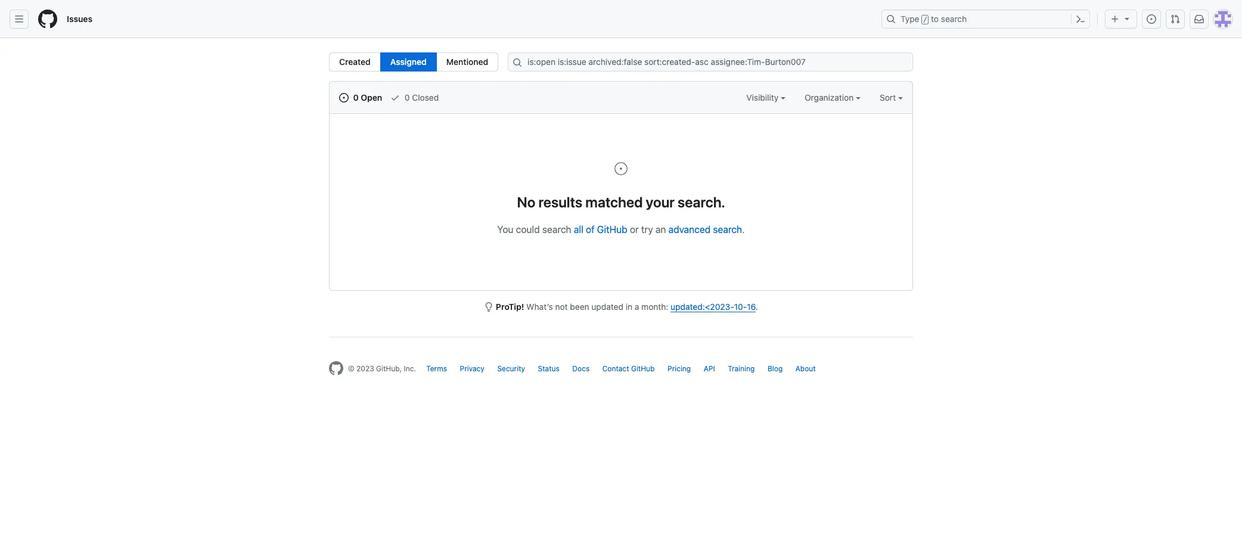 Task type: vqa. For each thing, say whether or not it's contained in the screenshot.
results at the top left
yes



Task type: describe. For each thing, give the bounding box(es) containing it.
visibility button
[[747, 91, 786, 104]]

not
[[555, 302, 568, 312]]

an
[[656, 224, 666, 235]]

plus image
[[1111, 14, 1120, 24]]

month:
[[642, 302, 668, 312]]

organization button
[[805, 91, 861, 104]]

created
[[339, 57, 371, 67]]

mentioned
[[446, 57, 488, 67]]

search.
[[678, 194, 725, 210]]

all of github link
[[574, 224, 628, 235]]

contact
[[603, 364, 629, 373]]

contact github link
[[603, 364, 655, 373]]

visibility
[[747, 92, 781, 103]]

© 2023 github, inc.
[[348, 364, 416, 373]]

/
[[923, 15, 928, 24]]

Issues search field
[[508, 52, 913, 72]]

type / to search
[[901, 14, 967, 24]]

you could search all of github or try an advanced search .
[[497, 224, 745, 235]]

organization
[[805, 92, 856, 103]]

results
[[539, 194, 583, 210]]

updated
[[592, 302, 624, 312]]

try
[[641, 224, 653, 235]]

0 closed link
[[391, 91, 439, 104]]

status link
[[538, 364, 560, 373]]

Search all issues text field
[[508, 52, 913, 72]]

what's
[[526, 302, 553, 312]]

10-
[[734, 302, 747, 312]]

closed
[[412, 92, 439, 103]]

been
[[570, 302, 589, 312]]

a
[[635, 302, 639, 312]]

assigned link
[[380, 52, 437, 72]]

security link
[[497, 364, 525, 373]]

security
[[497, 364, 525, 373]]

2 horizontal spatial issue opened image
[[1147, 14, 1156, 24]]

contact github
[[603, 364, 655, 373]]

training
[[728, 364, 755, 373]]

16
[[747, 302, 756, 312]]

triangle down image
[[1123, 14, 1132, 23]]

updated:<2023-
[[671, 302, 734, 312]]

2 horizontal spatial search
[[941, 14, 967, 24]]

pricing link
[[668, 364, 691, 373]]

git pull request image
[[1171, 14, 1180, 24]]

github,
[[376, 364, 402, 373]]

0 open link
[[339, 91, 382, 104]]

0 open
[[351, 92, 382, 103]]

terms link
[[426, 364, 447, 373]]

api link
[[704, 364, 715, 373]]

to
[[931, 14, 939, 24]]

0 vertical spatial github
[[597, 224, 628, 235]]

issues element
[[329, 52, 498, 72]]

notifications image
[[1195, 14, 1204, 24]]

0 for open
[[353, 92, 359, 103]]

sort button
[[880, 91, 903, 104]]

matched
[[586, 194, 643, 210]]



Task type: locate. For each thing, give the bounding box(es) containing it.
or
[[630, 224, 639, 235]]

github
[[597, 224, 628, 235], [631, 364, 655, 373]]

homepage image left the ©
[[329, 361, 343, 376]]

0 vertical spatial .
[[742, 224, 745, 235]]

open
[[361, 92, 382, 103]]

1 horizontal spatial 0
[[405, 92, 410, 103]]

search left all
[[542, 224, 571, 235]]

api
[[704, 364, 715, 373]]

.
[[742, 224, 745, 235], [756, 302, 758, 312]]

assigned
[[390, 57, 427, 67]]

0 horizontal spatial .
[[742, 224, 745, 235]]

github right contact
[[631, 364, 655, 373]]

search
[[941, 14, 967, 24], [542, 224, 571, 235], [713, 224, 742, 235]]

1 vertical spatial .
[[756, 302, 758, 312]]

. for protip! what's not been updated in a month: updated:<2023-10-16 .
[[756, 302, 758, 312]]

blog link
[[768, 364, 783, 373]]

2 vertical spatial issue opened image
[[614, 162, 628, 176]]

could
[[516, 224, 540, 235]]

issue opened image up no results matched your search.
[[614, 162, 628, 176]]

1 horizontal spatial .
[[756, 302, 758, 312]]

2 0 from the left
[[405, 92, 410, 103]]

. for you could search all of github or try an advanced search .
[[742, 224, 745, 235]]

you
[[497, 224, 514, 235]]

inc.
[[404, 364, 416, 373]]

advanced
[[669, 224, 711, 235]]

no results matched your search.
[[517, 194, 725, 210]]

1 horizontal spatial homepage image
[[329, 361, 343, 376]]

terms
[[426, 364, 447, 373]]

advanced search link
[[669, 224, 742, 235]]

©
[[348, 364, 355, 373]]

sort
[[880, 92, 896, 103]]

. right the 10-
[[756, 302, 758, 312]]

issue opened image
[[1147, 14, 1156, 24], [339, 93, 349, 103], [614, 162, 628, 176]]

privacy link
[[460, 364, 485, 373]]

issue opened image left git pull request image
[[1147, 14, 1156, 24]]

protip! what's not been updated in a month: updated:<2023-10-16 .
[[496, 302, 758, 312]]

type
[[901, 14, 920, 24]]

homepage image
[[38, 10, 57, 29], [329, 361, 343, 376]]

0 for closed
[[405, 92, 410, 103]]

of
[[586, 224, 595, 235]]

1 0 from the left
[[353, 92, 359, 103]]

issue opened image inside 0 open link
[[339, 93, 349, 103]]

created link
[[329, 52, 381, 72]]

1 horizontal spatial issue opened image
[[614, 162, 628, 176]]

0 horizontal spatial search
[[542, 224, 571, 235]]

1 vertical spatial issue opened image
[[339, 93, 349, 103]]

. right advanced
[[742, 224, 745, 235]]

your
[[646, 194, 675, 210]]

light bulb image
[[484, 302, 494, 312]]

status
[[538, 364, 560, 373]]

0 left open
[[353, 92, 359, 103]]

2023
[[357, 364, 374, 373]]

search image
[[513, 58, 522, 67]]

1 horizontal spatial github
[[631, 364, 655, 373]]

0 horizontal spatial homepage image
[[38, 10, 57, 29]]

pricing
[[668, 364, 691, 373]]

1 horizontal spatial search
[[713, 224, 742, 235]]

search right to
[[941, 14, 967, 24]]

about
[[796, 364, 816, 373]]

mentioned link
[[436, 52, 498, 72]]

check image
[[391, 93, 400, 103]]

docs
[[572, 364, 590, 373]]

blog
[[768, 364, 783, 373]]

training link
[[728, 364, 755, 373]]

0 right check icon
[[405, 92, 410, 103]]

1 vertical spatial homepage image
[[329, 361, 343, 376]]

no
[[517, 194, 536, 210]]

docs link
[[572, 364, 590, 373]]

privacy
[[460, 364, 485, 373]]

github right of
[[597, 224, 628, 235]]

updated:<2023-10-16 link
[[671, 302, 756, 312]]

search down search.
[[713, 224, 742, 235]]

0 horizontal spatial github
[[597, 224, 628, 235]]

0 closed
[[402, 92, 439, 103]]

issue opened image left 0 open
[[339, 93, 349, 103]]

0 vertical spatial issue opened image
[[1147, 14, 1156, 24]]

homepage image left issues
[[38, 10, 57, 29]]

protip!
[[496, 302, 524, 312]]

about link
[[796, 364, 816, 373]]

1 vertical spatial github
[[631, 364, 655, 373]]

0 horizontal spatial 0
[[353, 92, 359, 103]]

0
[[353, 92, 359, 103], [405, 92, 410, 103]]

all
[[574, 224, 583, 235]]

command palette image
[[1076, 14, 1086, 24]]

0 vertical spatial homepage image
[[38, 10, 57, 29]]

issues
[[67, 14, 92, 24]]

in
[[626, 302, 633, 312]]

0 horizontal spatial issue opened image
[[339, 93, 349, 103]]



